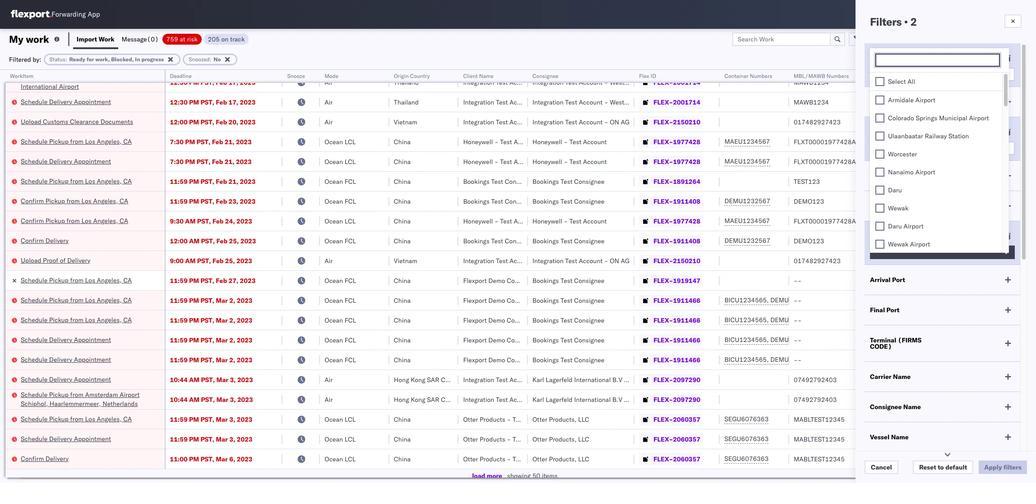Task type: locate. For each thing, give the bounding box(es) containing it.
schedule inside schedule pickup from los angeles international airport
[[21, 73, 47, 81]]

2 2097290 from the top
[[673, 396, 700, 404]]

5 schedule pickup from los angeles, ca link from the top
[[21, 316, 132, 325]]

0 vertical spatial test
[[927, 336, 938, 345]]

1 team from the top
[[957, 336, 971, 345]]

0 vertical spatial 1977428
[[673, 138, 700, 146]]

1 vertical spatial demo123
[[794, 237, 824, 245]]

24,
[[225, 217, 235, 225]]

airport up netherlands
[[120, 391, 140, 399]]

1 vertical spatial flex-2060357
[[654, 436, 700, 444]]

track
[[230, 35, 245, 43]]

llc
[[578, 416, 589, 424], [578, 436, 589, 444], [578, 456, 589, 464]]

mode left nanaimo
[[870, 172, 887, 180]]

flex-2001714 for schedule pickup from los angeles international airport
[[654, 78, 700, 86]]

mode inside button
[[325, 73, 338, 79]]

2 vertical spatial agen
[[1024, 237, 1036, 245]]

4 schedule delivery appointment from the top
[[21, 356, 111, 364]]

3 lcl from the top
[[345, 217, 356, 225]]

destination for test123
[[989, 178, 1022, 186]]

23,
[[229, 197, 238, 206]]

am
[[185, 217, 196, 225], [189, 237, 199, 245], [185, 257, 196, 265], [189, 376, 199, 384], [189, 396, 199, 404]]

3 1977428 from the top
[[673, 217, 700, 225]]

0 vertical spatial 17,
[[229, 78, 238, 86]]

western for schedule delivery appointment
[[610, 98, 634, 106]]

2 vertical spatial segu6076363
[[724, 455, 769, 463]]

1 vertical spatial confirm delivery
[[21, 455, 69, 463]]

21, up 11:59 pm pst, feb 21, 2023
[[225, 158, 234, 166]]

lcl
[[345, 138, 356, 146], [345, 158, 356, 166], [345, 217, 356, 225], [345, 416, 356, 424], [345, 436, 356, 444], [345, 456, 356, 464]]

jaehyung for test123
[[927, 178, 954, 186]]

2 12:00 from the top
[[170, 237, 188, 245]]

flex-2097290 button
[[639, 374, 702, 386], [639, 374, 702, 386], [639, 394, 702, 406], [639, 394, 702, 406]]

lagerfeld
[[546, 376, 573, 384], [554, 376, 581, 384], [546, 396, 573, 404], [554, 396, 581, 404]]

assignment for third schedule delivery appointment link from the top
[[973, 336, 1006, 345]]

mbl/mawb numbers
[[794, 73, 849, 79]]

2 wi from the top
[[949, 356, 955, 364]]

25, for 12:00 am pst, feb 25, 2023
[[229, 237, 239, 245]]

3,
[[230, 376, 236, 384], [230, 396, 236, 404], [229, 416, 235, 424], [229, 436, 235, 444]]

9:00
[[170, 257, 184, 265]]

confirm pickup from los angeles, ca for 11:59
[[21, 197, 128, 205]]

schedule pickup from los angeles, ca for 4th schedule pickup from los angeles, ca button
[[21, 316, 132, 324]]

2 daru from the top
[[888, 222, 902, 230]]

air
[[325, 78, 333, 86], [325, 98, 333, 106], [325, 118, 333, 126], [325, 257, 333, 265], [325, 376, 333, 384], [325, 396, 333, 404]]

Search Work text field
[[732, 32, 831, 46]]

12:30 pm pst, feb 17, 2023
[[170, 78, 256, 86], [170, 98, 256, 106]]

0 vertical spatial otter products, llc
[[532, 416, 589, 424]]

0 vertical spatial client
[[463, 73, 478, 79]]

12:00 for 12:00 am pst, feb 25, 2023
[[170, 237, 188, 245]]

5 schedule delivery appointment link from the top
[[21, 375, 111, 384]]

1 vertical spatial c/o
[[624, 396, 635, 404]]

flxt00001977428a for confirm pickup from los angeles, ca
[[794, 217, 856, 225]]

import
[[77, 35, 97, 43]]

1911408 for 12:00 am pst, feb 25, 2023
[[673, 237, 700, 245]]

0 vertical spatial confirm delivery link
[[21, 236, 69, 245]]

7:30 pm pst, feb 21, 2023 down 12:00 pm pst, feb 20, 2023
[[170, 138, 252, 146]]

9:30 am pst, feb 24, 2023
[[170, 217, 252, 225]]

items
[[542, 472, 558, 481]]

consignee inside button
[[532, 73, 558, 79]]

confirm pickup from los angeles, ca button for 9:30 am pst, feb 24, 2023
[[21, 216, 128, 226]]

load
[[472, 472, 485, 481]]

7:30 down 12:00 pm pst, feb 20, 2023
[[170, 138, 184, 146]]

0 vertical spatial jaehyung
[[927, 178, 954, 186]]

12 schedule from the top
[[21, 391, 47, 399]]

upload customs clearance documents link
[[21, 117, 133, 126]]

11:59 pm pst, mar 3, 2023 for schedule pickup from los angeles, ca
[[170, 416, 252, 424]]

2 vertical spatial otter products - test account
[[463, 456, 550, 464]]

los
[[85, 73, 95, 81], [85, 137, 95, 146], [85, 177, 95, 185], [81, 197, 92, 205], [81, 217, 92, 225], [85, 276, 95, 285], [85, 296, 95, 304], [85, 316, 95, 324], [85, 415, 95, 423]]

11:59 pm pst, mar 2, 2023 for third the "schedule delivery appointment" button from the top of the page
[[170, 336, 252, 345]]

2 choi from the top
[[955, 197, 968, 206]]

11:59 pm pst, mar 2, 2023 for 3rd schedule pickup from los angeles, ca button from the bottom of the page
[[170, 297, 252, 305]]

1 vertical spatial mawb1234
[[794, 98, 829, 106]]

1 vertical spatial digital
[[635, 98, 654, 106]]

7:30 up 11:59 pm pst, feb 21, 2023
[[170, 158, 184, 166]]

2 ocean fcl from the top
[[325, 197, 356, 206]]

1977428
[[673, 138, 700, 146], [673, 158, 700, 166], [673, 217, 700, 225]]

Search Shipments (/) text field
[[863, 8, 950, 21]]

1 confirm pickup from los angeles, ca link from the top
[[21, 197, 128, 206]]

4 schedule delivery appointment link from the top
[[21, 355, 111, 364]]

cancel button
[[865, 461, 898, 475]]

None checkbox
[[875, 132, 884, 141], [875, 186, 884, 195], [875, 222, 884, 231], [875, 132, 884, 141], [875, 186, 884, 195], [875, 222, 884, 231]]

upload left the customs
[[21, 118, 41, 126]]

1 vertical spatial 17,
[[229, 98, 238, 106]]

0 vertical spatial mabltest12345
[[794, 416, 845, 424]]

wi for third schedule delivery appointment link from the top
[[949, 336, 955, 345]]

0 vertical spatial choi
[[955, 178, 968, 186]]

flex-
[[654, 78, 673, 86], [654, 98, 673, 106], [654, 118, 673, 126], [654, 138, 673, 146], [654, 158, 673, 166], [654, 178, 673, 186], [654, 197, 673, 206], [654, 217, 673, 225], [654, 237, 673, 245], [654, 257, 673, 265], [654, 277, 673, 285], [654, 297, 673, 305], [654, 317, 673, 325], [654, 336, 673, 345], [654, 356, 673, 364], [654, 376, 673, 384], [654, 396, 673, 404], [654, 416, 673, 424], [654, 436, 673, 444], [654, 456, 673, 464]]

5 appointment from the top
[[74, 376, 111, 384]]

2 bicu1234565, from the top
[[724, 316, 769, 324]]

1 7:30 from the top
[[170, 138, 184, 146]]

2001714 for schedule pickup from los angeles international airport
[[673, 78, 700, 86]]

0 vertical spatial 20
[[940, 336, 947, 345]]

2 mawb1234 from the top
[[794, 98, 829, 106]]

11:59 pm pst, mar 3, 2023 for schedule delivery appointment
[[170, 436, 252, 444]]

5 schedule pickup from los angeles, ca from the top
[[21, 316, 132, 324]]

from inside schedule pickup from amsterdam airport schiphol, haarlemmermeer, netherlands
[[70, 391, 83, 399]]

: left ready
[[65, 56, 67, 62]]

1 vertical spatial 2060357
[[673, 436, 700, 444]]

confirm pickup from los angeles, ca link for 9:30 am pst, feb 24, 2023
[[21, 216, 128, 225]]

products, for schedule delivery appointment
[[549, 436, 577, 444]]

1 c/o from the top
[[624, 376, 635, 384]]

1 vertical spatial products
[[480, 436, 505, 444]]

flex-1891264
[[654, 178, 700, 186]]

3 maeu1234567 from the top
[[724, 217, 770, 225]]

batch action button
[[971, 32, 1030, 46]]

21, for schedule pickup from los angeles, ca button associated with 7:30 pm pst, feb 21, 2023
[[225, 138, 234, 146]]

6,
[[229, 456, 235, 464]]

2 destination from the top
[[989, 197, 1022, 206]]

appointment for 6th schedule delivery appointment link
[[74, 435, 111, 443]]

2 llc from the top
[[578, 436, 589, 444]]

1 resize handle column header from the left
[[154, 70, 164, 484]]

2 7:30 pm pst, feb 21, 2023 from the top
[[170, 158, 252, 166]]

forwarding app link
[[11, 10, 100, 19]]

feb up 11:59 pm pst, feb 23, 2023
[[216, 178, 227, 186]]

3 jaehyung from the top
[[927, 237, 954, 245]]

2 flex-2001714 from the top
[[654, 98, 700, 106]]

status : ready for work, blocked, in progress
[[49, 56, 164, 62]]

status up 3
[[870, 54, 890, 62]]

mbl/mawb
[[794, 73, 825, 79]]

2 7:30 from the top
[[170, 158, 184, 166]]

3 11:59 pm pst, mar 2, 2023 from the top
[[170, 336, 252, 345]]

0 vertical spatial jaehyung choi - test destination agen
[[927, 178, 1036, 186]]

759 at risk
[[166, 35, 198, 43]]

2 integration test account - karl lagerfeld from the top
[[463, 396, 581, 404]]

25, down "24,"
[[229, 237, 239, 245]]

karl
[[532, 376, 544, 384], [541, 376, 552, 384], [532, 396, 544, 404], [541, 396, 552, 404]]

5 flexport from the top
[[463, 356, 487, 364]]

flex-1911408 up flex-1919147
[[654, 237, 700, 245]]

1 2150210 from the top
[[673, 118, 700, 126]]

2 07492792403 from the top
[[794, 396, 837, 404]]

demo123 for 12:00 am pst, feb 25, 2023
[[794, 237, 824, 245]]

confirm pickup from los angeles, ca for 9:30
[[21, 217, 128, 225]]

25, for 9:00 am pst, feb 25, 2023
[[225, 257, 235, 265]]

ag
[[552, 118, 560, 126], [621, 118, 630, 126], [552, 257, 560, 265], [621, 257, 630, 265]]

4 flex- from the top
[[654, 138, 673, 146]]

mar for schedule pickup from los angeles, ca link corresponding to 3rd schedule pickup from los angeles, ca button from the bottom of the page
[[216, 297, 228, 305]]

1 segu6076363 from the top
[[724, 416, 769, 424]]

wi for 3rd schedule delivery appointment link from the bottom
[[949, 356, 955, 364]]

0 vertical spatial vietnam
[[394, 118, 417, 126]]

air for schedule pickup from amsterdam airport schiphol, haarlemmermeer, netherlands
[[325, 396, 333, 404]]

10:44
[[170, 376, 188, 384], [170, 396, 188, 404]]

21, down 20,
[[225, 138, 234, 146]]

0 vertical spatial daru
[[888, 186, 902, 194]]

los for schedule pickup from los angeles international airport button
[[85, 73, 95, 81]]

air for schedule pickup from los angeles international airport
[[325, 78, 333, 86]]

los inside schedule pickup from los angeles international airport
[[85, 73, 95, 81]]

port right arrival
[[892, 276, 905, 284]]

upload inside button
[[21, 257, 41, 265]]

0 vertical spatial otter products - test account
[[463, 416, 550, 424]]

confirm pickup from los angeles, ca link for 11:59 pm pst, feb 23, 2023
[[21, 197, 128, 206]]

ocean fcl
[[325, 178, 356, 186], [325, 197, 356, 206], [325, 237, 356, 245], [325, 277, 356, 285], [325, 297, 356, 305], [325, 317, 356, 325], [325, 336, 356, 345], [325, 356, 356, 364]]

16 flex- from the top
[[654, 376, 673, 384]]

1 schedule pickup from los angeles, ca link from the top
[[21, 137, 132, 146]]

2 ocean from the top
[[325, 158, 343, 166]]

1 vertical spatial 2001714
[[673, 98, 700, 106]]

los for schedule pickup from los angeles, ca button related to 11:59 pm pst, mar 3, 2023
[[85, 415, 95, 423]]

9 resize handle column header from the left
[[778, 70, 789, 484]]

1 vertical spatial confirm delivery link
[[21, 455, 69, 464]]

angeles
[[97, 73, 120, 81]]

0 vertical spatial karl lagerfeld international b.v c/o bleckmann
[[532, 376, 668, 384]]

07492792403
[[794, 376, 837, 384], [794, 396, 837, 404]]

delivery for 2nd schedule delivery appointment link from the top
[[49, 157, 72, 165]]

0 vertical spatial maeu1234567
[[724, 138, 770, 146]]

team
[[957, 336, 971, 345], [957, 356, 971, 364]]

wewak up "daru airport"
[[888, 204, 908, 212]]

11:59 pm pst, mar 2, 2023 for 3rd the "schedule delivery appointment" button from the bottom
[[170, 356, 252, 364]]

actions
[[997, 73, 1016, 79]]

20,
[[229, 118, 238, 126]]

resize handle column header for workitem
[[154, 70, 164, 484]]

4 flexport from the top
[[463, 336, 487, 345]]

0 vertical spatial 10:44 am pst, mar 3, 2023
[[170, 376, 253, 384]]

numbers right container
[[750, 73, 772, 79]]

1 schedule delivery appointment button from the top
[[21, 97, 111, 107]]

3 2060357 from the top
[[673, 456, 700, 464]]

flex-2060357 for schedule pickup from los angeles, ca
[[654, 416, 700, 424]]

departure
[[870, 232, 901, 241]]

27,
[[229, 277, 238, 285]]

1 vertical spatial test 20 wi team assignment
[[927, 356, 1006, 364]]

1 vertical spatial 12:30
[[170, 98, 188, 106]]

0 vertical spatial b.v
[[612, 376, 622, 384]]

2 appointment from the top
[[74, 157, 111, 165]]

ocean lcl for schedule pickup from los angeles, ca button related to 11:59 pm pst, mar 3, 2023's schedule pickup from los angeles, ca link
[[325, 416, 356, 424]]

los for 4th schedule pickup from los angeles, ca button
[[85, 316, 95, 324]]

showing
[[507, 472, 531, 481]]

resize handle column header for mbl/mawb numbers
[[912, 70, 922, 484]]

1 vertical spatial hong kong sar china
[[394, 396, 458, 404]]

1 vertical spatial thailand
[[394, 98, 419, 106]]

1 horizontal spatial client name
[[870, 202, 907, 210]]

numbers right mbl/mawb
[[827, 73, 849, 79]]

1 destination from the top
[[989, 178, 1022, 186]]

1 horizontal spatial snoozed
[[870, 128, 895, 136]]

delivery for sixth schedule delivery appointment link from the bottom
[[49, 98, 72, 106]]

0 vertical spatial flex-2150210
[[654, 118, 700, 126]]

1 vertical spatial destination
[[989, 197, 1022, 206]]

flex-1911466 for 4th schedule pickup from los angeles, ca button
[[654, 317, 700, 325]]

2 schedule delivery appointment from the top
[[21, 157, 111, 165]]

1 vertical spatial 2150210
[[673, 257, 700, 265]]

1 vertical spatial confirm pickup from los angeles, ca button
[[21, 216, 128, 226]]

1 bleckmann from the top
[[636, 376, 668, 384]]

12:30
[[170, 78, 188, 86], [170, 98, 188, 106]]

None text field
[[879, 57, 999, 65]]

feb left 20,
[[216, 118, 227, 126]]

12:30 pm pst, feb 17, 2023 up 12:00 pm pst, feb 20, 2023
[[170, 98, 256, 106]]

1 vertical spatial maeu1234567
[[724, 157, 770, 166]]

25, up 27,
[[225, 257, 235, 265]]

kong
[[411, 376, 425, 384], [411, 396, 425, 404]]

confirm
[[21, 197, 44, 205], [21, 217, 44, 225], [21, 237, 44, 245], [21, 455, 44, 463]]

1 vertical spatial confirm pickup from los angeles, ca link
[[21, 216, 128, 225]]

1 flxt00001977428a from the top
[[794, 138, 856, 146]]

mode
[[325, 73, 338, 79], [870, 172, 887, 180]]

flex-2001714 down flex id button
[[654, 98, 700, 106]]

2 vertical spatial maeu1234567
[[724, 217, 770, 225]]

otter products - test account for schedule delivery appointment
[[463, 436, 550, 444]]

choi for demo123
[[955, 237, 968, 245]]

1 vertical spatial confirm pickup from los angeles, ca
[[21, 217, 128, 225]]

from inside schedule pickup from los angeles international airport
[[70, 73, 83, 81]]

6 ocean from the top
[[325, 237, 343, 245]]

0 vertical spatial confirm pickup from los angeles, ca
[[21, 197, 128, 205]]

0 vertical spatial risk
[[187, 35, 198, 43]]

2 1911408 from the top
[[673, 237, 700, 245]]

mawb1234
[[794, 78, 829, 86], [794, 98, 829, 106]]

0 vertical spatial kong
[[411, 376, 425, 384]]

1 vertical spatial western
[[610, 98, 634, 106]]

12:30 down 759 at risk
[[170, 78, 188, 86]]

segu6076363 for schedule delivery appointment
[[724, 435, 769, 444]]

air for upload customs clearance documents
[[325, 118, 333, 126]]

0 vertical spatial mode
[[325, 73, 338, 79]]

2060357
[[673, 416, 700, 424], [673, 436, 700, 444], [673, 456, 700, 464]]

1 horizontal spatial client
[[870, 202, 888, 210]]

file
[[882, 35, 893, 43]]

team for third schedule delivery appointment link from the top
[[957, 336, 971, 345]]

import work
[[77, 35, 114, 43]]

airport down workitem 'button'
[[59, 82, 79, 90]]

airport up 'springs'
[[915, 96, 935, 104]]

daru down nanaimo
[[888, 186, 902, 194]]

port down "daru airport"
[[902, 232, 915, 241]]

0 vertical spatial sar
[[427, 376, 439, 384]]

container numbers button
[[720, 71, 780, 80]]

2060357 for schedule pickup from los angeles, ca
[[673, 416, 700, 424]]

0 vertical spatial snoozed
[[189, 56, 210, 62]]

schedule delivery appointment for 6th schedule delivery appointment link
[[21, 435, 111, 443]]

1 vertical spatial mode
[[870, 172, 887, 180]]

no up deadline button
[[214, 56, 221, 62]]

2 lcl from the top
[[345, 158, 356, 166]]

test
[[565, 78, 577, 86], [565, 98, 577, 106], [496, 118, 508, 126], [565, 118, 577, 126], [500, 138, 512, 146], [569, 138, 581, 146], [500, 158, 512, 166], [569, 158, 581, 166], [491, 178, 503, 186], [561, 178, 572, 186], [976, 178, 988, 186], [491, 197, 503, 206], [561, 197, 572, 206], [976, 197, 988, 206], [500, 217, 512, 225], [569, 217, 581, 225], [491, 237, 503, 245], [561, 237, 572, 245], [976, 237, 988, 245], [496, 257, 508, 265], [565, 257, 577, 265], [561, 277, 572, 285], [561, 297, 572, 305], [561, 317, 572, 325], [561, 336, 572, 345], [561, 356, 572, 364], [496, 376, 508, 384], [496, 396, 508, 404], [512, 416, 524, 424], [512, 436, 524, 444], [512, 456, 524, 464]]

schedule pickup from los angeles, ca for 3rd schedule pickup from los angeles, ca button from the bottom of the page
[[21, 296, 132, 304]]

reset to default
[[919, 464, 967, 472]]

daru up "departure port"
[[888, 222, 902, 230]]

2, for 4th schedule pickup from los angeles, ca button
[[229, 317, 235, 325]]

1 horizontal spatial risk
[[879, 98, 890, 106]]

0 vertical spatial 12:30 pm pst, feb 17, 2023
[[170, 78, 256, 86]]

1 11:59 pm pst, mar 3, 2023 from the top
[[170, 416, 252, 424]]

13 flex- from the top
[[654, 317, 673, 325]]

2 vertical spatial jaehyung
[[927, 237, 954, 245]]

0 vertical spatial port
[[902, 232, 915, 241]]

confirm pickup from los angeles, ca button for 11:59 pm pst, feb 23, 2023
[[21, 197, 128, 206]]

4 fcl from the top
[[345, 277, 356, 285]]

2 vertical spatial international
[[574, 396, 611, 404]]

schedule pickup from los angeles, ca for schedule pickup from los angeles, ca button associated with 11:59 pm pst, feb 21, 2023
[[21, 177, 132, 185]]

2 vertical spatial mabltest12345
[[794, 456, 845, 464]]

test for third schedule delivery appointment link from the top
[[927, 336, 938, 345]]

flex-1977428
[[654, 138, 700, 146], [654, 158, 700, 166], [654, 217, 700, 225]]

confirm pickup from los angeles, ca
[[21, 197, 128, 205], [21, 217, 128, 225]]

1 20 from the top
[[940, 336, 947, 345]]

western for schedule pickup from los angeles international airport
[[610, 78, 634, 86]]

angeles,
[[97, 137, 122, 146], [97, 177, 122, 185], [93, 197, 118, 205], [93, 217, 118, 225], [97, 276, 122, 285], [97, 296, 122, 304], [97, 316, 122, 324], [97, 415, 122, 423]]

schedule pickup from los angeles, ca
[[21, 137, 132, 146], [21, 177, 132, 185], [21, 276, 132, 285], [21, 296, 132, 304], [21, 316, 132, 324], [21, 415, 132, 423]]

appointment for 2nd schedule delivery appointment link from the top
[[74, 157, 111, 165]]

21, for schedule pickup from los angeles, ca button associated with 11:59 pm pst, feb 21, 2023
[[229, 178, 238, 186]]

1 vertical spatial flex-2001714
[[654, 98, 700, 106]]

2 schedule pickup from los angeles, ca link from the top
[[21, 177, 132, 186]]

mawb1234 for schedule pickup from los angeles international airport
[[794, 78, 829, 86]]

2 vertical spatial flex-2060357
[[654, 456, 700, 464]]

1 schedule pickup from los angeles, ca button from the top
[[21, 137, 132, 147]]

1 vertical spatial vietnam
[[394, 257, 417, 265]]

vietnam for 12:00 pm pst, feb 20, 2023
[[394, 118, 417, 126]]

: up deadline button
[[210, 56, 211, 62]]

1911408 down 1891264
[[673, 197, 700, 206]]

1 vertical spatial team
[[957, 356, 971, 364]]

confirm delivery button for 12:00 am pst, feb 25, 2023
[[21, 236, 69, 246]]

4 appointment from the top
[[74, 356, 111, 364]]

0 vertical spatial 07492792403
[[794, 376, 837, 384]]

1 1977428 from the top
[[673, 138, 700, 146]]

6 schedule pickup from los angeles, ca from the top
[[21, 415, 132, 423]]

017482927423 for 12:00 pm pst, feb 20, 2023
[[794, 118, 841, 126]]

0 vertical spatial western
[[610, 78, 634, 86]]

1911408 up 1919147
[[673, 237, 700, 245]]

14 ocean from the top
[[325, 456, 343, 464]]

0 vertical spatial flex-2060357
[[654, 416, 700, 424]]

snoozed down 'colorado'
[[870, 128, 895, 136]]

upload for upload proof of delivery
[[21, 257, 41, 265]]

1 vertical spatial flex-1977428
[[654, 158, 700, 166]]

vietnam
[[394, 118, 417, 126], [394, 257, 417, 265]]

4 schedule from the top
[[21, 157, 47, 165]]

0 vertical spatial llc
[[578, 416, 589, 424]]

12 ocean from the top
[[325, 416, 343, 424]]

1 horizontal spatial status
[[870, 54, 890, 62]]

1 confirm pickup from los angeles, ca from the top
[[21, 197, 128, 205]]

6 schedule from the top
[[21, 276, 47, 285]]

5 ocean lcl from the top
[[325, 436, 356, 444]]

0 vertical spatial 2150210
[[673, 118, 700, 126]]

jaehyung for demo123
[[927, 237, 954, 245]]

2 schedule pickup from los angeles, ca button from the top
[[21, 177, 132, 187]]

12:30 for schedule pickup from los angeles international airport
[[170, 78, 188, 86]]

ocean lcl
[[325, 138, 356, 146], [325, 158, 356, 166], [325, 217, 356, 225], [325, 416, 356, 424], [325, 436, 356, 444], [325, 456, 356, 464]]

flex-1919147 button
[[639, 275, 702, 287], [639, 275, 702, 287]]

schedule delivery appointment for 3rd schedule delivery appointment link from the bottom
[[21, 356, 111, 364]]

flex-1911408 down the flex-1891264
[[654, 197, 700, 206]]

snoozed : no
[[189, 56, 221, 62]]

2060357 for schedule delivery appointment
[[673, 436, 700, 444]]

test for 3rd schedule delivery appointment link from the bottom
[[927, 356, 938, 364]]

2 mabltest12345 from the top
[[794, 436, 845, 444]]

mar
[[216, 297, 228, 305], [216, 317, 228, 325], [216, 336, 228, 345], [216, 356, 228, 364], [216, 376, 228, 384], [216, 396, 228, 404], [216, 416, 228, 424], [216, 436, 228, 444], [216, 456, 228, 464]]

0 vertical spatial 12:00
[[170, 118, 188, 126]]

0 vertical spatial agen
[[1024, 178, 1036, 186]]

flex-2001714 right flex
[[654, 78, 700, 86]]

0 horizontal spatial client
[[463, 73, 478, 79]]

2 vertical spatial port
[[886, 306, 899, 315]]

2 confirm delivery link from the top
[[21, 455, 69, 464]]

11:59 pm pst, mar 2, 2023
[[170, 297, 252, 305], [170, 317, 252, 325], [170, 336, 252, 345], [170, 356, 252, 364]]

1 2, from the top
[[229, 297, 235, 305]]

schedule pickup from los angeles, ca link for schedule pickup from los angeles, ca button associated with 11:59 pm pst, feb 21, 2023
[[21, 177, 132, 186]]

0 vertical spatial client name
[[463, 73, 494, 79]]

airport up the wewak airport
[[904, 222, 924, 230]]

status left ready
[[49, 56, 65, 62]]

hong
[[394, 376, 409, 384], [394, 396, 409, 404]]

0 vertical spatial c/o
[[624, 376, 635, 384]]

0 vertical spatial upload
[[21, 118, 41, 126]]

upload left proof
[[21, 257, 41, 265]]

0 vertical spatial integration test account - western digital
[[532, 78, 654, 86]]

flexport. image
[[11, 10, 51, 19]]

feb down '12:00 am pst, feb 25, 2023'
[[212, 257, 224, 265]]

1 vertical spatial b.v
[[612, 396, 622, 404]]

client name inside button
[[463, 73, 494, 79]]

21, up 23,
[[229, 178, 238, 186]]

0 vertical spatial confirm pickup from los angeles, ca link
[[21, 197, 128, 206]]

flex-1977428 for confirm pickup from los angeles, ca
[[654, 217, 700, 225]]

0 vertical spatial confirm delivery
[[21, 237, 69, 245]]

colorado
[[888, 114, 914, 122]]

feb left 23,
[[216, 197, 227, 206]]

12:30 down 'deadline'
[[170, 98, 188, 106]]

mode right snooze at the left
[[325, 73, 338, 79]]

2 2, from the top
[[229, 317, 235, 325]]

flex-1911466 for 3rd schedule pickup from los angeles, ca button from the bottom of the page
[[654, 297, 700, 305]]

1 flex- from the top
[[654, 78, 673, 86]]

None checkbox
[[875, 77, 884, 86], [875, 96, 884, 105], [875, 114, 884, 123], [875, 150, 884, 159], [875, 168, 884, 177], [875, 204, 884, 213], [875, 240, 884, 249], [875, 77, 884, 86], [875, 96, 884, 105], [875, 114, 884, 123], [875, 150, 884, 159], [875, 168, 884, 177], [875, 204, 884, 213], [875, 240, 884, 249]]

upload inside button
[[21, 118, 41, 126]]

flex-2150210
[[654, 118, 700, 126], [654, 257, 700, 265]]

list box
[[870, 73, 1002, 484]]

1919147
[[673, 277, 700, 285]]

ocean lcl for schedule pickup from los angeles, ca link corresponding to schedule pickup from los angeles, ca button associated with 7:30 pm pst, feb 21, 2023
[[325, 138, 356, 146]]

departure port
[[870, 232, 915, 241]]

schedule pickup from amsterdam airport schiphol, haarlemmermeer, netherlands
[[21, 391, 140, 408]]

confirm delivery link for 12:00 am pst, feb 25, 2023
[[21, 236, 69, 245]]

flex-1977428 button
[[639, 136, 702, 148], [639, 136, 702, 148], [639, 155, 702, 168], [639, 155, 702, 168], [639, 215, 702, 228], [639, 215, 702, 228]]

1 vertical spatial 11:59 pm pst, mar 3, 2023
[[170, 436, 252, 444]]

0 vertical spatial 11:59 pm pst, mar 3, 2023
[[170, 416, 252, 424]]

1 vertical spatial 07492792403
[[794, 396, 837, 404]]

schedule inside schedule pickup from amsterdam airport schiphol, haarlemmermeer, netherlands
[[21, 391, 47, 399]]

airport down "daru airport"
[[910, 240, 930, 248]]

resize handle column header
[[154, 70, 164, 484], [272, 70, 283, 484], [309, 70, 320, 484], [378, 70, 389, 484], [448, 70, 459, 484], [517, 70, 528, 484], [624, 70, 635, 484], [709, 70, 720, 484], [778, 70, 789, 484], [912, 70, 922, 484], [981, 70, 992, 484], [1013, 70, 1024, 484]]

assignment
[[973, 336, 1006, 345], [973, 356, 1006, 364]]

agen for test123
[[1024, 178, 1036, 186]]

1 thailand from the top
[[394, 78, 419, 86]]

21,
[[225, 138, 234, 146], [225, 158, 234, 166], [229, 178, 238, 186]]

2 flexport demo consignee from the top
[[463, 297, 537, 305]]

7:30 pm pst, feb 21, 2023 up 11:59 pm pst, feb 21, 2023
[[170, 158, 252, 166]]

1 daru from the top
[[888, 186, 902, 194]]

1 digital from the top
[[635, 78, 654, 86]]

1 vertical spatial jaehyung
[[927, 197, 954, 206]]

wewak for wewak
[[888, 204, 908, 212]]

schedule delivery appointment for sixth schedule delivery appointment link from the bottom
[[21, 98, 111, 106]]

port right final
[[886, 306, 899, 315]]

2 vertical spatial flxt00001977428a
[[794, 217, 856, 225]]

confirm pickup from los angeles, ca button
[[21, 197, 128, 206], [21, 216, 128, 226]]

3 schedule from the top
[[21, 137, 47, 146]]

1 products from the top
[[480, 416, 505, 424]]

0 vertical spatial 2097290
[[673, 376, 700, 384]]

appointment
[[74, 98, 111, 106], [74, 157, 111, 165], [74, 336, 111, 344], [74, 356, 111, 364], [74, 376, 111, 384], [74, 435, 111, 443]]

wewak down "daru airport"
[[888, 240, 908, 248]]

airport right nanaimo
[[915, 168, 935, 176]]

1 vertical spatial 1977428
[[673, 158, 700, 166]]

1 vertical spatial flex-2150210
[[654, 257, 700, 265]]

pm
[[189, 78, 199, 86], [189, 98, 199, 106], [189, 118, 199, 126], [185, 138, 195, 146], [185, 158, 195, 166], [189, 178, 199, 186], [189, 197, 199, 206], [189, 277, 199, 285], [189, 297, 199, 305], [189, 317, 199, 325], [189, 336, 199, 345], [189, 356, 199, 364], [189, 416, 199, 424], [189, 436, 199, 444], [189, 456, 199, 464]]

2 vertical spatial otter products, llc
[[532, 456, 589, 464]]

0 vertical spatial international
[[21, 82, 57, 90]]

12:30 pm pst, feb 17, 2023 down the snoozed : no
[[170, 78, 256, 86]]

mar for the confirm delivery link associated with 11:00 pm pst, mar 6, 2023
[[216, 456, 228, 464]]

2 20 from the top
[[940, 356, 947, 364]]

integration test account - on ag
[[463, 118, 560, 126], [532, 118, 630, 126], [463, 257, 560, 265], [532, 257, 630, 265]]

maeu1234567 for schedule pickup from los angeles, ca
[[724, 138, 770, 146]]

filters
[[870, 15, 902, 28]]

flex-1891264 button
[[639, 175, 702, 188], [639, 175, 702, 188]]

0 vertical spatial destination
[[989, 178, 1022, 186]]

1 vertical spatial risk
[[879, 98, 890, 106]]

2 resize handle column header from the left
[[272, 70, 283, 484]]

1 vertical spatial assignment
[[973, 356, 1006, 364]]

netherlands
[[103, 400, 138, 408]]

4 ocean lcl from the top
[[325, 416, 356, 424]]

snoozed down 205
[[189, 56, 210, 62]]

no down ulaanbaatar
[[880, 144, 888, 153]]

1 schedule from the top
[[21, 73, 47, 81]]

1 assignment from the top
[[973, 336, 1006, 345]]

6 flex- from the top
[[654, 178, 673, 186]]

2001714 down flex id button
[[673, 98, 700, 106]]

1 vertical spatial integration test account - karl lagerfeld
[[463, 396, 581, 404]]

delivery
[[49, 98, 72, 106], [49, 157, 72, 165], [45, 237, 69, 245], [67, 257, 90, 265], [49, 336, 72, 344], [49, 356, 72, 364], [49, 376, 72, 384], [49, 435, 72, 443], [45, 455, 69, 463]]

origin country
[[394, 73, 430, 79]]

25,
[[229, 237, 239, 245], [225, 257, 235, 265]]

1 vertical spatial integration test account - western digital
[[532, 98, 654, 106]]

2 otter products, llc from the top
[[532, 436, 589, 444]]

3 flex-1977428 from the top
[[654, 217, 700, 225]]

2001714 right id
[[673, 78, 700, 86]]

import work button
[[73, 29, 118, 49]]

vietnam for 9:00 am pst, feb 25, 2023
[[394, 257, 417, 265]]



Task type: describe. For each thing, give the bounding box(es) containing it.
5 schedule delivery appointment button from the top
[[21, 375, 111, 385]]

3 11:59 from the top
[[170, 277, 188, 285]]

mar for schedule pickup from los angeles, ca link corresponding to 4th schedule pickup from los angeles, ca button
[[216, 317, 228, 325]]

mar for schedule pickup from amsterdam airport schiphol, haarlemmermeer, netherlands 'link'
[[216, 396, 228, 404]]

ca for 3rd schedule pickup from los angeles, ca link from the top of the page
[[123, 276, 132, 285]]

5 -- from the top
[[794, 356, 802, 364]]

1 b.v from the top
[[612, 376, 622, 384]]

mawb1234 for schedule delivery appointment
[[794, 98, 829, 106]]

3 ocean fcl from the top
[[325, 237, 356, 245]]

schedule pickup from los angeles, ca link for 3rd schedule pickup from los angeles, ca button from the bottom of the page
[[21, 296, 132, 305]]

at
[[180, 35, 185, 43]]

20 for 3rd schedule delivery appointment link from the bottom
[[940, 356, 947, 364]]

2 b.v from the top
[[612, 396, 622, 404]]

showing 50 items
[[507, 472, 558, 481]]

port for final port
[[886, 306, 899, 315]]

for
[[87, 56, 94, 62]]

schiphol,
[[21, 400, 48, 408]]

my work
[[9, 33, 49, 45]]

2 -- from the top
[[794, 297, 802, 305]]

1 integration test account - karl lagerfeld from the top
[[463, 376, 581, 384]]

3
[[880, 70, 884, 79]]

ca for 11:59 pm pst, feb 23, 2023 confirm pickup from los angeles, ca link
[[120, 197, 128, 205]]

4 ocean fcl from the top
[[325, 277, 356, 285]]

1 11:59 from the top
[[170, 178, 188, 186]]

3 demo from the top
[[488, 317, 505, 325]]

pickup inside schedule pickup from amsterdam airport schiphol, haarlemmermeer, netherlands
[[49, 391, 69, 399]]

10 schedule from the top
[[21, 356, 47, 364]]

operator
[[927, 73, 949, 79]]

appointment for 5th schedule delivery appointment link
[[74, 376, 111, 384]]

2 ocean lcl from the top
[[325, 158, 356, 166]]

feb down the snoozed : no
[[216, 78, 227, 86]]

18 flex- from the top
[[654, 416, 673, 424]]

select all
[[888, 77, 915, 86]]

by:
[[33, 55, 41, 63]]

vessel
[[870, 434, 889, 442]]

code)
[[870, 343, 892, 351]]

station
[[948, 132, 969, 140]]

6 schedule delivery appointment button from the top
[[21, 435, 111, 445]]

12:30 pm pst, feb 17, 2023 for schedule delivery appointment
[[170, 98, 256, 106]]

feb up 12:00 pm pst, feb 20, 2023
[[216, 98, 227, 106]]

air for schedule delivery appointment
[[325, 98, 333, 106]]

mar for 3rd schedule delivery appointment link from the bottom
[[216, 356, 228, 364]]

integration test account - western digital for schedule pickup from los angeles international airport
[[532, 78, 654, 86]]

(firms
[[898, 337, 922, 345]]

segu6076363 for schedule pickup from los angeles, ca
[[724, 416, 769, 424]]

los for schedule pickup from los angeles, ca button associated with 7:30 pm pst, feb 21, 2023
[[85, 137, 95, 146]]

action
[[1004, 35, 1024, 43]]

feb down 12:00 pm pst, feb 20, 2023
[[212, 138, 223, 146]]

port for departure port
[[902, 232, 915, 241]]

springs
[[916, 114, 937, 122]]

11:59 pm pst, feb 23, 2023
[[170, 197, 256, 206]]

arrival
[[870, 276, 891, 284]]

17 flex- from the top
[[654, 396, 673, 404]]

20 for third schedule delivery appointment link from the top
[[940, 336, 947, 345]]

2 maeu1234567 from the top
[[724, 157, 770, 166]]

9 ocean from the top
[[325, 317, 343, 325]]

12 resize handle column header from the left
[[1013, 70, 1024, 484]]

feb left "24,"
[[212, 217, 224, 225]]

1 7:30 pm pst, feb 21, 2023 from the top
[[170, 138, 252, 146]]

feb down "24,"
[[216, 237, 227, 245]]

5 ocean from the top
[[325, 217, 343, 225]]

documents
[[100, 118, 133, 126]]

schedule pickup from amsterdam airport schiphol, haarlemmermeer, netherlands button
[[21, 391, 153, 409]]

flex-1911466 for third the "schedule delivery appointment" button from the top of the page
[[654, 336, 700, 345]]

thailand for schedule pickup from los angeles international airport
[[394, 78, 419, 86]]

5 schedule from the top
[[21, 177, 47, 185]]

otter products, llc for schedule delivery appointment
[[532, 436, 589, 444]]

1 demo from the top
[[488, 277, 505, 285]]

5 11:59 from the top
[[170, 317, 188, 325]]

mode button
[[320, 71, 380, 80]]

mabltest12345 for schedule delivery appointment
[[794, 436, 845, 444]]

on
[[221, 35, 228, 43]]

1 horizontal spatial mode
[[870, 172, 887, 180]]

1 flexport from the top
[[463, 277, 487, 285]]

am for upload proof of delivery
[[185, 257, 196, 265]]

daru for daru
[[888, 186, 902, 194]]

digital for schedule pickup from los angeles international airport
[[635, 78, 654, 86]]

proof
[[43, 257, 58, 265]]

2, for third the "schedule delivery appointment" button from the top of the page
[[229, 336, 235, 345]]

7 flex- from the top
[[654, 197, 673, 206]]

airport right municipal
[[969, 114, 989, 122]]

of
[[60, 257, 66, 265]]

1 vertical spatial international
[[574, 376, 611, 384]]

12:30 pm pst, feb 17, 2023 for schedule pickup from los angeles international airport
[[170, 78, 256, 86]]

6 ocean lcl from the top
[[325, 456, 356, 464]]

7 ocean fcl from the top
[[325, 336, 356, 345]]

wewak airport
[[888, 240, 930, 248]]

11:59 pm pst, feb 27, 2023
[[170, 277, 256, 285]]

2, for 3rd schedule pickup from los angeles, ca button from the bottom of the page
[[229, 297, 235, 305]]

air for upload proof of delivery
[[325, 257, 333, 265]]

schedule pickup from amsterdam airport schiphol, haarlemmermeer, netherlands link
[[21, 391, 153, 409]]

upload customs clearance documents button
[[21, 117, 133, 127]]

5 lcl from the top
[[345, 436, 356, 444]]

upload proof of delivery button
[[21, 256, 90, 266]]

205
[[208, 35, 220, 43]]

ulaanbaatar
[[888, 132, 923, 140]]

3 bicu1234565, demu1232567 from the top
[[724, 336, 816, 344]]

6 11:59 from the top
[[170, 336, 188, 345]]

schedule pickup from los angeles international airport
[[21, 73, 120, 90]]

12:00 am pst, feb 25, 2023
[[170, 237, 256, 245]]

1 vertical spatial 21,
[[225, 158, 234, 166]]

reset
[[919, 464, 936, 472]]

container numbers
[[724, 73, 772, 79]]

delivery for 5th schedule delivery appointment link
[[49, 376, 72, 384]]

12:00 for 12:00 pm pst, feb 20, 2023
[[170, 118, 188, 126]]

schedule delivery appointment for third schedule delivery appointment link from the top
[[21, 336, 111, 344]]

1 ocean fcl from the top
[[325, 178, 356, 186]]

confirm delivery button for 11:00 pm pst, mar 6, 2023
[[21, 455, 69, 465]]

ca for schedule pickup from los angeles, ca button related to 11:59 pm pst, mar 3, 2023's schedule pickup from los angeles, ca link
[[123, 415, 132, 423]]

client inside button
[[463, 73, 478, 79]]

2 hong kong sar china from the top
[[394, 396, 458, 404]]

feb up 11:59 pm pst, feb 21, 2023
[[212, 158, 223, 166]]

filters • 2
[[870, 15, 917, 28]]

delivery for third schedule delivery appointment link from the top
[[49, 336, 72, 344]]

resize handle column header for container numbers
[[778, 70, 789, 484]]

upload customs clearance documents
[[21, 118, 133, 126]]

municipal
[[939, 114, 967, 122]]

0 horizontal spatial no
[[214, 56, 221, 62]]

test 20 wi team assignment for 3rd schedule delivery appointment link from the bottom
[[927, 356, 1006, 364]]

4 schedule pickup from los angeles, ca button from the top
[[21, 316, 132, 326]]

8 fcl from the top
[[345, 356, 356, 364]]

1 07492792403 from the top
[[794, 376, 837, 384]]

1 ocean from the top
[[325, 138, 343, 146]]

digital for schedule delivery appointment
[[635, 98, 654, 106]]

load more
[[472, 472, 502, 481]]

6 ocean fcl from the top
[[325, 317, 356, 325]]

flex-2150210 for 12:00 pm pst, feb 20, 2023
[[654, 118, 700, 126]]

thailand for schedule delivery appointment
[[394, 98, 419, 106]]

2 confirm from the top
[[21, 217, 44, 225]]

work
[[99, 35, 114, 43]]

50
[[532, 472, 540, 481]]

4 ocean from the top
[[325, 197, 343, 206]]

haarlemmermeer,
[[50, 400, 101, 408]]

resize handle column header for consignee
[[624, 70, 635, 484]]

3 otter products - test account from the top
[[463, 456, 550, 464]]

8 ocean fcl from the top
[[325, 356, 356, 364]]

airport inside schedule pickup from los angeles international airport
[[59, 82, 79, 90]]

4 1911466 from the top
[[673, 356, 700, 364]]

3 1911466 from the top
[[673, 336, 700, 345]]

flex-1977428 for schedule pickup from los angeles, ca
[[654, 138, 700, 146]]

batch action
[[985, 35, 1024, 43]]

8 flex- from the top
[[654, 217, 673, 225]]

origin
[[394, 73, 409, 79]]

ca for schedule pickup from los angeles, ca button associated with 11:59 pm pst, feb 21, 2023's schedule pickup from los angeles, ca link
[[123, 177, 132, 185]]

resize handle column header for flex id
[[709, 70, 720, 484]]

os
[[1010, 11, 1019, 18]]

4 lcl from the top
[[345, 416, 356, 424]]

snoozed for snoozed
[[870, 128, 895, 136]]

forwarding app
[[51, 10, 100, 19]]

arrival port
[[870, 276, 905, 284]]

schedule delivery appointment for 5th schedule delivery appointment link
[[21, 376, 111, 384]]

17, for schedule pickup from los angeles international airport
[[229, 78, 238, 86]]

vessel name
[[870, 434, 909, 442]]

upload proof of delivery
[[21, 257, 90, 265]]

os button
[[1004, 4, 1025, 25]]

11:00
[[170, 456, 188, 464]]

9 schedule from the top
[[21, 336, 47, 344]]

mabltest12345 for schedule pickup from los angeles, ca
[[794, 416, 845, 424]]

7 11:59 from the top
[[170, 356, 188, 364]]

products for schedule pickup from los angeles, ca
[[480, 416, 505, 424]]

choi for test123
[[955, 178, 968, 186]]

5 fcl from the top
[[345, 297, 356, 305]]

final port
[[870, 306, 899, 315]]

2, for 3rd the "schedule delivery appointment" button from the bottom
[[229, 356, 235, 364]]

flex-2001714 for schedule delivery appointment
[[654, 98, 700, 106]]

name inside button
[[479, 73, 494, 79]]

13 ocean from the top
[[325, 436, 343, 444]]

mbl/mawb numbers button
[[789, 71, 913, 80]]

reset to default button
[[913, 461, 973, 475]]

5 air from the top
[[325, 376, 333, 384]]

resize handle column header for mode
[[378, 70, 389, 484]]

1 bicu1234565, from the top
[[724, 296, 769, 305]]

maeu1234567 for confirm pickup from los angeles, ca
[[724, 217, 770, 225]]

13 schedule from the top
[[21, 415, 47, 423]]

international inside schedule pickup from los angeles international airport
[[21, 82, 57, 90]]

3 -- from the top
[[794, 317, 802, 325]]

filtered by:
[[9, 55, 41, 63]]

filtered
[[9, 55, 31, 63]]

9:30
[[170, 217, 184, 225]]

exception
[[894, 35, 924, 43]]

no button
[[870, 142, 1015, 155]]

no inside button
[[880, 144, 888, 153]]

4 demo from the top
[[488, 336, 505, 345]]

2 sar from the top
[[427, 396, 439, 404]]

ready
[[69, 56, 85, 62]]

11 flex- from the top
[[654, 277, 673, 285]]

4 bicu1234565, demu1232567 from the top
[[724, 356, 816, 364]]

otter products - test account for schedule pickup from los angeles, ca
[[463, 416, 550, 424]]

3 button
[[870, 68, 1015, 81]]

load more button
[[472, 472, 503, 481]]

pickup inside schedule pickup from los angeles international airport
[[49, 73, 69, 81]]

at
[[870, 98, 877, 106]]

9:00 am pst, feb 25, 2023
[[170, 257, 252, 265]]

3 resize handle column header from the left
[[309, 70, 320, 484]]

confirm delivery for 12:00 am pst, feb 25, 2023
[[21, 237, 69, 245]]

nanaimo airport
[[888, 168, 935, 176]]

3 products from the top
[[480, 456, 505, 464]]

12 flex- from the top
[[654, 297, 673, 305]]

3 fcl from the top
[[345, 237, 356, 245]]

client name button
[[459, 71, 519, 80]]

8 11:59 from the top
[[170, 416, 188, 424]]

in
[[135, 56, 140, 62]]

2
[[910, 15, 917, 28]]

2 demo from the top
[[488, 297, 505, 305]]

5 flex- from the top
[[654, 158, 673, 166]]

schedule pickup from los angeles, ca button for 7:30 pm pst, feb 21, 2023
[[21, 137, 132, 147]]

railway
[[925, 132, 947, 140]]

1977428 for confirm pickup from los angeles, ca
[[673, 217, 700, 225]]

integration test account - western digital for schedule delivery appointment
[[532, 98, 654, 106]]

4 11:59 from the top
[[170, 297, 188, 305]]

1 1911466 from the top
[[673, 297, 700, 305]]

1 flexport demo consignee from the top
[[463, 277, 537, 285]]

10 ocean from the top
[[325, 336, 343, 345]]

2150210 for 9:00 am pst, feb 25, 2023
[[673, 257, 700, 265]]

ulaanbaatar railway station
[[888, 132, 969, 140]]

workitem
[[10, 73, 34, 79]]

4 schedule delivery appointment button from the top
[[21, 355, 111, 365]]

otter products, llc for schedule pickup from los angeles, ca
[[532, 416, 589, 424]]

17, for schedule delivery appointment
[[229, 98, 238, 106]]

20 flex- from the top
[[654, 456, 673, 464]]

resize handle column header for deadline
[[272, 70, 283, 484]]

forwarding
[[51, 10, 86, 19]]

status for status
[[870, 54, 890, 62]]

1 vertical spatial client
[[870, 202, 888, 210]]

1 flex-2097290 from the top
[[654, 376, 700, 384]]

flex-1911466 for 3rd the "schedule delivery appointment" button from the bottom
[[654, 356, 700, 364]]

schedule pickup from los angeles, ca for schedule pickup from los angeles, ca button related to 11:59 pm pst, mar 3, 2023
[[21, 415, 132, 423]]

3 ocean from the top
[[325, 178, 343, 186]]

port for arrival port
[[892, 276, 905, 284]]

schedule pickup from los angeles, ca link for schedule pickup from los angeles, ca button associated with 7:30 pm pst, feb 21, 2023
[[21, 137, 132, 146]]

6 lcl from the top
[[345, 456, 356, 464]]

delivery inside button
[[67, 257, 90, 265]]

759
[[166, 35, 178, 43]]

status for status : ready for work, blocked, in progress
[[49, 56, 65, 62]]

work
[[26, 33, 49, 45]]

airport inside schedule pickup from amsterdam airport schiphol, haarlemmermeer, netherlands
[[120, 391, 140, 399]]

flex id button
[[635, 71, 711, 80]]

id
[[651, 73, 656, 79]]

demo123 for 11:59 pm pst, feb 23, 2023
[[794, 197, 824, 206]]

workitem button
[[5, 71, 155, 80]]

appointment for 3rd schedule delivery appointment link from the bottom
[[74, 356, 111, 364]]

delivery for 3rd schedule delivery appointment link from the bottom
[[49, 356, 72, 364]]

7 fcl from the top
[[345, 336, 356, 345]]

message
[[122, 35, 147, 43]]

progress
[[141, 56, 164, 62]]

consignee name
[[870, 403, 921, 412]]

2 bicu1234565, demu1232567 from the top
[[724, 316, 816, 324]]

1 fcl from the top
[[345, 178, 356, 186]]

0 horizontal spatial risk
[[187, 35, 198, 43]]

1 kong from the top
[[411, 376, 425, 384]]

3 confirm from the top
[[21, 237, 44, 245]]

colorado springs municipal airport
[[888, 114, 989, 122]]

list box containing select all
[[870, 73, 1002, 484]]

team for 3rd schedule delivery appointment link from the bottom
[[957, 356, 971, 364]]

11 ocean from the top
[[325, 356, 343, 364]]

feb left 27,
[[216, 277, 227, 285]]

default
[[945, 464, 967, 472]]

3 flexport demo consignee from the top
[[463, 317, 537, 325]]

1 schedule delivery appointment link from the top
[[21, 97, 111, 106]]

all
[[908, 77, 915, 86]]

upload for upload customs clearance documents
[[21, 118, 41, 126]]



Task type: vqa. For each thing, say whether or not it's contained in the screenshot.
Destination's UAT
no



